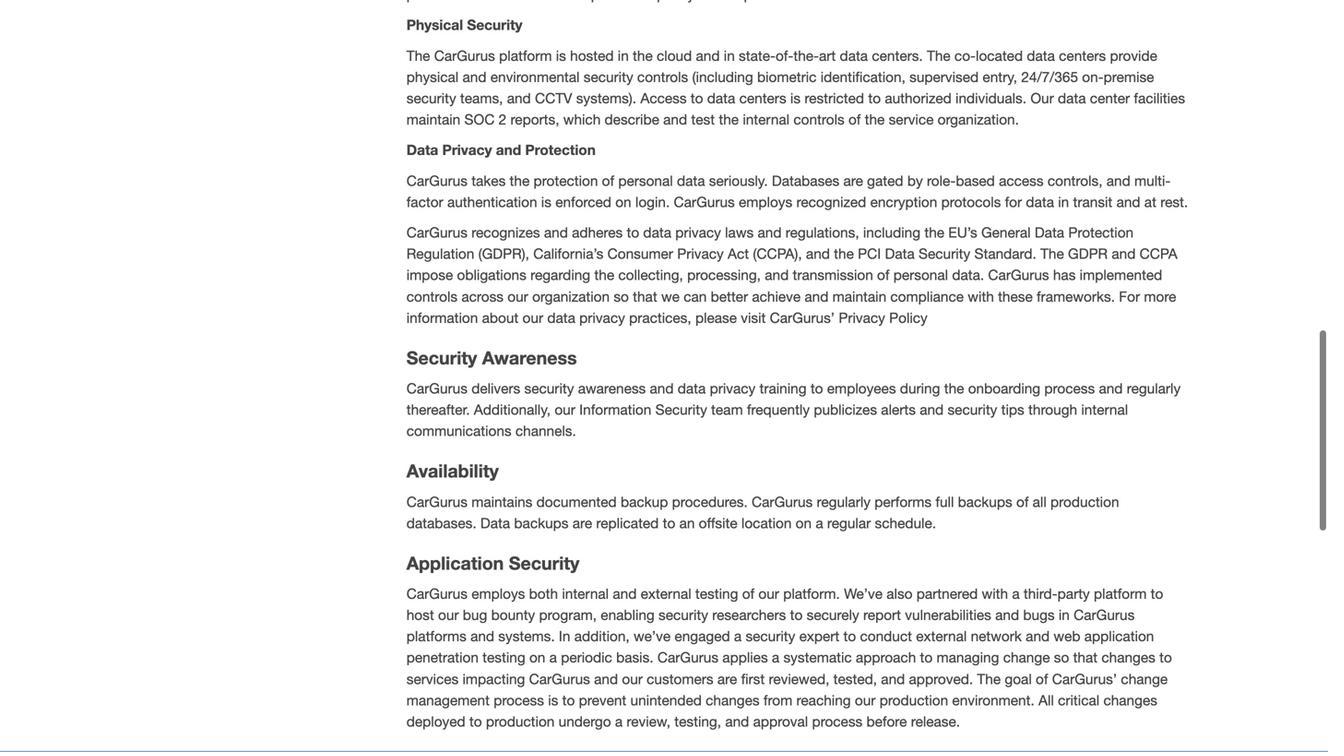 Task type: describe. For each thing, give the bounding box(es) containing it.
provide
[[1111, 47, 1158, 64]]

physical
[[407, 69, 459, 85]]

our inside the cargurus delivers security awareness and data privacy training to employees during the     onboarding process and regularly thereafter. additionally, our information security team     frequently publicizes alerts and security tips through internal communications channels.
[[555, 401, 576, 418]]

are inside cargurus maintains documented backup procedures. cargurus regularly performs full backups     of all production databases. data backups are replicated to an offsite location on a     regular schedule.
[[573, 515, 593, 531]]

regarding
[[531, 267, 591, 283]]

management
[[407, 692, 490, 709]]

to inside cargurus recognizes and adheres to data privacy laws and regulations, including the     eu's general data protection regulation (gdpr), california's consumer privacy act     (ccpa), and the pci data security standard. the gdpr and ccpa impose obligations     regarding the collecting, processing, and transmission of personal data. cargurus     has implemented controls across our organization so that we can better achieve and     maintain compliance with these frameworks. for more information about our data privacy     practices, please visit cargurus' privacy policy
[[627, 224, 640, 241]]

1 horizontal spatial external
[[917, 628, 967, 645]]

security up engaged
[[659, 607, 709, 623]]

protection inside cargurus recognizes and adheres to data privacy laws and regulations, including the     eu's general data protection regulation (gdpr), california's consumer privacy act     (ccpa), and the pci data security standard. the gdpr and ccpa impose obligations     regarding the collecting, processing, and transmission of personal data. cargurus     has implemented controls across our organization so that we can better achieve and     maintain compliance with these frameworks. for more information about our data privacy     practices, please visit cargurus' privacy policy
[[1069, 224, 1134, 241]]

channels.
[[516, 423, 576, 439]]

expert
[[800, 628, 840, 645]]

data up consumer
[[644, 224, 672, 241]]

a inside cargurus maintains documented backup procedures. cargurus regularly performs full backups     of all production databases. data backups are replicated to an offsite location on a     regular schedule.
[[816, 515, 824, 531]]

of-
[[776, 47, 794, 64]]

changes down application
[[1102, 649, 1156, 666]]

during
[[900, 380, 941, 397]]

of inside the cargurus platform is hosted in the cloud and in state-of-the-art data centers. the     co-located data centers provide physical and environmental security controls (including     biometric identification, supervised entry, 24/7/365 on-premise security teams, and     cctv systems). access to data centers is restricted to authorized individuals. our     data center facilities maintain soc 2 reports, which describe and test the internal     controls of the service organization.
[[849, 111, 861, 128]]

systematic
[[784, 649, 852, 666]]

collecting,
[[619, 267, 684, 283]]

teams,
[[460, 90, 503, 107]]

cargurus up the host
[[407, 585, 468, 602]]

the inside cargurus employs both internal and external testing of our platform. we've also     partnered with a third-party platform to host our bug bounty program, enabling     security researchers to securely report vulnerabilities and bugs in cargurus platforms and systems. in addition, we've engaged a security expert to conduct     external network and web application penetration testing on a periodic basis.     cargurus applies a systematic approach to managing change so that changes to services impacting cargurus and our customers are first reviewed, tested, and     approved. the goal of cargurus' change management process is to prevent unintended     changes from reaching our production environment. all critical changes deployed to     production undergo a review, testing, and approval process before release.
[[978, 671, 1001, 687]]

are inside cargurus employs both internal and external testing of our platform. we've also     partnered with a third-party platform to host our bug bounty program, enabling     security researchers to securely report vulnerabilities and bugs in cargurus platforms and systems. in addition, we've engaged a security expert to conduct     external network and web application penetration testing on a periodic basis.     cargurus applies a systematic approach to managing change so that changes to services impacting cargurus and our customers are first reviewed, tested, and     approved. the goal of cargurus' change management process is to prevent unintended     changes from reaching our production environment. all critical changes deployed to     production undergo a review, testing, and approval process before release.
[[718, 671, 738, 687]]

identification,
[[821, 69, 906, 85]]

1 horizontal spatial centers
[[1059, 47, 1107, 64]]

0 horizontal spatial centers
[[740, 90, 787, 107]]

basis.
[[616, 649, 654, 666]]

maintains
[[472, 493, 533, 510]]

delivers
[[472, 380, 521, 397]]

onboarding
[[969, 380, 1041, 397]]

in up (including
[[724, 47, 735, 64]]

prevent
[[579, 692, 627, 709]]

critical
[[1058, 692, 1100, 709]]

a right the applies
[[772, 649, 780, 666]]

all
[[1033, 493, 1047, 510]]

release.
[[911, 713, 961, 730]]

of inside cargurus maintains documented backup procedures. cargurus regularly performs full backups     of all production databases. data backups are replicated to an offsite location on a     regular schedule.
[[1017, 493, 1029, 510]]

the-
[[794, 47, 819, 64]]

state-
[[739, 47, 776, 64]]

cctv
[[535, 90, 573, 107]]

on for location
[[796, 515, 812, 531]]

adheres
[[572, 224, 623, 241]]

application
[[407, 552, 504, 574]]

documented
[[537, 493, 617, 510]]

process inside the cargurus delivers security awareness and data privacy training to employees during the     onboarding process and regularly thereafter. additionally, our information security team     frequently publicizes alerts and security tips through internal communications channels.
[[1045, 380, 1095, 397]]

authentication
[[447, 194, 537, 210]]

from
[[764, 692, 793, 709]]

communications
[[407, 423, 512, 439]]

describe
[[605, 111, 660, 128]]

is left hosted
[[556, 47, 566, 64]]

platform.
[[784, 585, 840, 602]]

standard.
[[975, 246, 1037, 262]]

is inside cargurus takes the protection of personal data seriously. databases are gated by     role-based access controls, and multi- factor authentication is enforced on login.     cargurus employs recognized encryption protocols for data in transit and at rest.
[[541, 194, 552, 210]]

the inside cargurus recognizes and adheres to data privacy laws and regulations, including the     eu's general data protection regulation (gdpr), california's consumer privacy act     (ccpa), and the pci data security standard. the gdpr and ccpa impose obligations     regarding the collecting, processing, and transmission of personal data. cargurus     has implemented controls across our organization so that we can better achieve and     maintain compliance with these frameworks. for more information about our data privacy     practices, please visit cargurus' privacy policy
[[1041, 246, 1065, 262]]

cargurus up location
[[752, 493, 813, 510]]

obligations
[[457, 267, 527, 283]]

training
[[760, 380, 807, 397]]

data up 24/7/365
[[1027, 47, 1055, 64]]

periodic
[[561, 649, 613, 666]]

approved.
[[909, 671, 974, 687]]

(ccpa),
[[753, 246, 802, 262]]

0 horizontal spatial external
[[641, 585, 692, 602]]

the left cloud
[[633, 47, 653, 64]]

data.
[[953, 267, 985, 283]]

of up researchers
[[743, 585, 755, 602]]

security down awareness
[[525, 380, 574, 397]]

security down onboarding
[[948, 401, 998, 418]]

third-
[[1024, 585, 1058, 602]]

individuals.
[[956, 90, 1027, 107]]

security up systems).
[[584, 69, 634, 85]]

0 horizontal spatial testing
[[483, 649, 526, 666]]

engaged
[[675, 628, 730, 645]]

personal inside cargurus takes the protection of personal data seriously. databases are gated by     role-based access controls, and multi- factor authentication is enforced on login.     cargurus employs recognized encryption protocols for data in transit and at rest.
[[619, 172, 673, 189]]

test
[[691, 111, 715, 128]]

cargurus up the regulation
[[407, 224, 468, 241]]

so inside cargurus employs both internal and external testing of our platform. we've also     partnered with a third-party platform to host our bug bounty program, enabling     security researchers to securely report vulnerabilities and bugs in cargurus platforms and systems. in addition, we've engaged a security expert to conduct     external network and web application penetration testing on a periodic basis.     cargurus applies a systematic approach to managing change so that changes to services impacting cargurus and our customers are first reviewed, tested, and     approved. the goal of cargurus' change management process is to prevent unintended     changes from reaching our production environment. all critical changes deployed to     production undergo a review, testing, and approval process before release.
[[1054, 649, 1070, 666]]

in inside cargurus takes the protection of personal data seriously. databases are gated by     role-based access controls, and multi- factor authentication is enforced on login.     cargurus employs recognized encryption protocols for data in transit and at rest.
[[1059, 194, 1070, 210]]

regularly inside the cargurus delivers security awareness and data privacy training to employees during the     onboarding process and regularly thereafter. additionally, our information security team     frequently publicizes alerts and security tips through internal communications channels.
[[1127, 380, 1181, 397]]

security down information
[[407, 347, 477, 369]]

1 horizontal spatial production
[[880, 692, 949, 709]]

goal
[[1005, 671, 1032, 687]]

can
[[684, 288, 707, 305]]

team
[[711, 401, 743, 418]]

cargurus' inside cargurus employs both internal and external testing of our platform. we've also     partnered with a third-party platform to host our bug bounty program, enabling     security researchers to securely report vulnerabilities and bugs in cargurus platforms and systems. in addition, we've engaged a security expert to conduct     external network and web application penetration testing on a periodic basis.     cargurus applies a systematic approach to managing change so that changes to services impacting cargurus and our customers are first reviewed, tested, and     approved. the goal of cargurus' change management process is to prevent unintended     changes from reaching our production environment. all critical changes deployed to     production undergo a review, testing, and approval process before release.
[[1053, 671, 1118, 687]]

offsite
[[699, 515, 738, 531]]

on-
[[1083, 69, 1104, 85]]

recognizes
[[472, 224, 540, 241]]

cargurus up factor on the left top
[[407, 172, 468, 189]]

securely
[[807, 607, 860, 623]]

changes down first
[[706, 692, 760, 709]]

security awareness
[[407, 347, 577, 369]]

supervised
[[910, 69, 979, 85]]

biometric
[[758, 69, 817, 85]]

service
[[889, 111, 934, 128]]

employs inside cargurus employs both internal and external testing of our platform. we've also     partnered with a third-party platform to host our bug bounty program, enabling     security researchers to securely report vulnerabilities and bugs in cargurus platforms and systems. in addition, we've engaged a security expert to conduct     external network and web application penetration testing on a periodic basis.     cargurus applies a systematic approach to managing change so that changes to services impacting cargurus and our customers are first reviewed, tested, and     approved. the goal of cargurus' change management process is to prevent unintended     changes from reaching our production environment. all critical changes deployed to     production undergo a review, testing, and approval process before release.
[[472, 585, 525, 602]]

environment.
[[953, 692, 1035, 709]]

is down biometric
[[791, 90, 801, 107]]

frameworks.
[[1037, 288, 1116, 305]]

thereafter.
[[407, 401, 470, 418]]

eu's
[[949, 224, 978, 241]]

of up all
[[1036, 671, 1049, 687]]

regularly inside cargurus maintains documented backup procedures. cargurus regularly performs full backups     of all production databases. data backups are replicated to an offsite location on a     regular schedule.
[[817, 493, 871, 510]]

platforms
[[407, 628, 467, 645]]

maintain inside the cargurus platform is hosted in the cloud and in state-of-the-art data centers. the     co-located data centers provide physical and environmental security controls (including     biometric identification, supervised entry, 24/7/365 on-premise security teams, and     cctv systems). access to data centers is restricted to authorized individuals. our     data center facilities maintain soc 2 reports, which describe and test the internal     controls of the service organization.
[[407, 111, 461, 128]]

addition,
[[575, 628, 630, 645]]

1 horizontal spatial controls
[[638, 69, 689, 85]]

1 horizontal spatial process
[[812, 713, 863, 730]]

0 horizontal spatial change
[[1004, 649, 1051, 666]]

a left the third-
[[1013, 585, 1020, 602]]

center
[[1090, 90, 1130, 107]]

a down prevent
[[615, 713, 623, 730]]

regulation
[[407, 246, 475, 262]]

our up researchers
[[759, 585, 780, 602]]

transmission
[[793, 267, 874, 283]]

recognized
[[797, 194, 867, 210]]

data right for
[[1026, 194, 1055, 210]]

multi-
[[1135, 172, 1171, 189]]

data up factor on the left top
[[407, 141, 439, 158]]

data down organization
[[548, 309, 576, 326]]

security down physical
[[407, 90, 456, 107]]

these
[[998, 288, 1033, 305]]

better
[[711, 288, 748, 305]]

encryption
[[871, 194, 938, 210]]

based
[[956, 172, 995, 189]]

the right test
[[719, 111, 739, 128]]

in inside cargurus employs both internal and external testing of our platform. we've also     partnered with a third-party platform to host our bug bounty program, enabling     security researchers to securely report vulnerabilities and bugs in cargurus platforms and systems. in addition, we've engaged a security expert to conduct     external network and web application penetration testing on a periodic basis.     cargurus applies a systematic approach to managing change so that changes to services impacting cargurus and our customers are first reviewed, tested, and     approved. the goal of cargurus' change management process is to prevent unintended     changes from reaching our production environment. all critical changes deployed to     production undergo a review, testing, and approval process before release.
[[1059, 607, 1070, 623]]

to inside the cargurus delivers security awareness and data privacy training to employees during the     onboarding process and regularly thereafter. additionally, our information security team     frequently publicizes alerts and security tips through internal communications channels.
[[811, 380, 824, 397]]

our up platforms
[[438, 607, 459, 623]]

information
[[580, 401, 652, 418]]

employs inside cargurus takes the protection of personal data seriously. databases are gated by     role-based access controls, and multi- factor authentication is enforced on login.     cargurus employs recognized encryption protocols for data in transit and at rest.
[[739, 194, 793, 210]]

1 horizontal spatial privacy
[[677, 246, 724, 262]]

is inside cargurus employs both internal and external testing of our platform. we've also     partnered with a third-party platform to host our bug bounty program, enabling     security researchers to securely report vulnerabilities and bugs in cargurus platforms and systems. in addition, we've engaged a security expert to conduct     external network and web application penetration testing on a periodic basis.     cargurus applies a systematic approach to managing change so that changes to services impacting cargurus and our customers are first reviewed, tested, and     approved. the goal of cargurus' change management process is to prevent unintended     changes from reaching our production environment. all critical changes deployed to     production undergo a review, testing, and approval process before release.
[[548, 692, 559, 709]]

changes right critical
[[1104, 692, 1158, 709]]

systems).
[[576, 90, 637, 107]]

impose
[[407, 267, 453, 283]]

2 horizontal spatial privacy
[[839, 309, 886, 326]]

alerts
[[881, 401, 916, 418]]

which
[[564, 111, 601, 128]]

publicizes
[[814, 401, 878, 418]]

data right our
[[1058, 90, 1087, 107]]

security inside cargurus recognizes and adheres to data privacy laws and regulations, including the     eu's general data protection regulation (gdpr), california's consumer privacy act     (ccpa), and the pci data security standard. the gdpr and ccpa impose obligations     regarding the collecting, processing, and transmission of personal data. cargurus     has implemented controls across our organization so that we can better achieve and     maintain compliance with these frameworks. for more information about our data privacy     practices, please visit cargurus' privacy policy
[[919, 246, 971, 262]]

schedule.
[[875, 515, 937, 531]]

has
[[1054, 267, 1076, 283]]

access
[[641, 90, 687, 107]]

security down researchers
[[746, 628, 796, 645]]

the inside the cargurus delivers security awareness and data privacy training to employees during the     onboarding process and regularly thereafter. additionally, our information security team     frequently publicizes alerts and security tips through internal communications channels.
[[945, 380, 965, 397]]

cargurus up databases.
[[407, 493, 468, 510]]



Task type: locate. For each thing, give the bounding box(es) containing it.
cargurus up application
[[1074, 607, 1135, 623]]

deployed
[[407, 713, 466, 730]]

1 horizontal spatial on
[[616, 194, 632, 210]]

restricted
[[805, 90, 865, 107]]

internal inside the cargurus delivers security awareness and data privacy training to employees during the     onboarding process and regularly thereafter. additionally, our information security team     frequently publicizes alerts and security tips through internal communications channels.
[[1082, 401, 1129, 418]]

controls up access at the top
[[638, 69, 689, 85]]

employees
[[827, 380, 896, 397]]

privacy down organization
[[580, 309, 625, 326]]

reaching
[[797, 692, 851, 709]]

regularly down the more
[[1127, 380, 1181, 397]]

1 horizontal spatial that
[[1074, 649, 1098, 666]]

with up network on the bottom right of the page
[[982, 585, 1009, 602]]

procedures.
[[672, 493, 748, 510]]

cargurus'
[[770, 309, 835, 326], [1053, 671, 1118, 687]]

the up supervised
[[927, 47, 951, 64]]

the up physical
[[407, 47, 430, 64]]

1 vertical spatial maintain
[[833, 288, 887, 305]]

1 vertical spatial protection
[[1069, 224, 1134, 241]]

personal inside cargurus recognizes and adheres to data privacy laws and regulations, including the     eu's general data protection regulation (gdpr), california's consumer privacy act     (ccpa), and the pci data security standard. the gdpr and ccpa impose obligations     regarding the collecting, processing, and transmission of personal data. cargurus     has implemented controls across our organization so that we can better achieve and     maintain compliance with these frameworks. for more information about our data privacy     practices, please visit cargurus' privacy policy
[[894, 267, 949, 283]]

0 horizontal spatial are
[[573, 515, 593, 531]]

privacy
[[676, 224, 721, 241], [580, 309, 625, 326], [710, 380, 756, 397]]

of inside cargurus takes the protection of personal data seriously. databases are gated by     role-based access controls, and multi- factor authentication is enforced on login.     cargurus employs recognized encryption protocols for data in transit and at rest.
[[602, 172, 615, 189]]

1 vertical spatial process
[[494, 692, 544, 709]]

are up recognized
[[844, 172, 864, 189]]

application
[[1085, 628, 1155, 645]]

awareness
[[578, 380, 646, 397]]

platform inside cargurus employs both internal and external testing of our platform. we've also     partnered with a third-party platform to host our bug bounty program, enabling     security researchers to securely report vulnerabilities and bugs in cargurus platforms and systems. in addition, we've engaged a security expert to conduct     external network and web application penetration testing on a periodic basis.     cargurus applies a systematic approach to managing change so that changes to services impacting cargurus and our customers are first reviewed, tested, and     approved. the goal of cargurus' change management process is to prevent unintended     changes from reaching our production environment. all critical changes deployed to     production undergo a review, testing, and approval process before release.
[[1094, 585, 1147, 602]]

regulations,
[[786, 224, 860, 241]]

testing up the impacting
[[483, 649, 526, 666]]

2 vertical spatial process
[[812, 713, 863, 730]]

0 vertical spatial maintain
[[407, 111, 461, 128]]

unintended
[[631, 692, 702, 709]]

maintain down physical
[[407, 111, 461, 128]]

2 vertical spatial internal
[[562, 585, 609, 602]]

1 horizontal spatial backups
[[958, 493, 1013, 510]]

is left prevent
[[548, 692, 559, 709]]

1 vertical spatial production
[[880, 692, 949, 709]]

for
[[1005, 194, 1023, 210]]

on right location
[[796, 515, 812, 531]]

databases
[[772, 172, 840, 189]]

0 horizontal spatial backups
[[514, 515, 569, 531]]

through
[[1029, 401, 1078, 418]]

controls inside cargurus recognizes and adheres to data privacy laws and regulations, including the     eu's general data protection regulation (gdpr), california's consumer privacy act     (ccpa), and the pci data security standard. the gdpr and ccpa impose obligations     regarding the collecting, processing, and transmission of personal data. cargurus     has implemented controls across our organization so that we can better achieve and     maintain compliance with these frameworks. for more information about our data privacy     practices, please visit cargurus' privacy policy
[[407, 288, 458, 305]]

cargurus takes the protection of personal data seriously. databases are gated by     role-based access controls, and multi- factor authentication is enforced on login.     cargurus employs recognized encryption protocols for data in transit and at rest.
[[407, 172, 1189, 210]]

visit
[[741, 309, 766, 326]]

security down eu's
[[919, 246, 971, 262]]

in right hosted
[[618, 47, 629, 64]]

before
[[867, 713, 907, 730]]

0 horizontal spatial privacy
[[442, 141, 492, 158]]

1 vertical spatial platform
[[1094, 585, 1147, 602]]

1 horizontal spatial regularly
[[1127, 380, 1181, 397]]

0 vertical spatial external
[[641, 585, 692, 602]]

data right "general" at the right top of the page
[[1035, 224, 1065, 241]]

0 vertical spatial regularly
[[1127, 380, 1181, 397]]

with
[[968, 288, 995, 305], [982, 585, 1009, 602]]

both
[[529, 585, 558, 602]]

maintain inside cargurus recognizes and adheres to data privacy laws and regulations, including the     eu's general data protection regulation (gdpr), california's consumer privacy act     (ccpa), and the pci data security standard. the gdpr and ccpa impose obligations     regarding the collecting, processing, and transmission of personal data. cargurus     has implemented controls across our organization so that we can better achieve and     maintain compliance with these frameworks. for more information about our data privacy     practices, please visit cargurus' privacy policy
[[833, 288, 887, 305]]

party
[[1058, 585, 1090, 602]]

1 vertical spatial with
[[982, 585, 1009, 602]]

on inside cargurus takes the protection of personal data seriously. databases are gated by     role-based access controls, and multi- factor authentication is enforced on login.     cargurus employs recognized encryption protocols for data in transit and at rest.
[[616, 194, 632, 210]]

1 vertical spatial are
[[573, 515, 593, 531]]

2 vertical spatial controls
[[407, 288, 458, 305]]

with inside cargurus employs both internal and external testing of our platform. we've also     partnered with a third-party platform to host our bug bounty program, enabling     security researchers to securely report vulnerabilities and bugs in cargurus platforms and systems. in addition, we've engaged a security expert to conduct     external network and web application penetration testing on a periodic basis.     cargurus applies a systematic approach to managing change so that changes to services impacting cargurus and our customers are first reviewed, tested, and     approved. the goal of cargurus' change management process is to prevent unintended     changes from reaching our production environment. all critical changes deployed to     production undergo a review, testing, and approval process before release.
[[982, 585, 1009, 602]]

1 vertical spatial personal
[[894, 267, 949, 283]]

for
[[1120, 288, 1141, 305]]

1 horizontal spatial platform
[[1094, 585, 1147, 602]]

cloud
[[657, 47, 692, 64]]

the up environment.
[[978, 671, 1001, 687]]

testing up researchers
[[696, 585, 739, 602]]

employs
[[739, 194, 793, 210], [472, 585, 525, 602]]

data inside the cargurus delivers security awareness and data privacy training to employees during the     onboarding process and regularly thereafter. additionally, our information security team     frequently publicizes alerts and security tips through internal communications channels.
[[678, 380, 706, 397]]

0 vertical spatial cargurus'
[[770, 309, 835, 326]]

program,
[[539, 607, 597, 623]]

vulnerabilities
[[905, 607, 992, 623]]

on inside cargurus employs both internal and external testing of our platform. we've also     partnered with a third-party platform to host our bug bounty program, enabling     security researchers to securely report vulnerabilities and bugs in cargurus platforms and systems. in addition, we've engaged a security expert to conduct     external network and web application penetration testing on a periodic basis.     cargurus applies a systematic approach to managing change so that changes to services impacting cargurus and our customers are first reviewed, tested, and     approved. the goal of cargurus' change management process is to prevent unintended     changes from reaching our production environment. all critical changes deployed to     production undergo a review, testing, and approval process before release.
[[530, 649, 546, 666]]

0 vertical spatial privacy
[[442, 141, 492, 158]]

data inside cargurus maintains documented backup procedures. cargurus regularly performs full backups     of all production databases. data backups are replicated to an offsite location on a     regular schedule.
[[481, 515, 510, 531]]

so down the collecting,
[[614, 288, 629, 305]]

production down the impacting
[[486, 713, 555, 730]]

the up organization
[[595, 267, 615, 283]]

0 vertical spatial change
[[1004, 649, 1051, 666]]

network
[[971, 628, 1022, 645]]

internal right through
[[1082, 401, 1129, 418]]

cargurus' inside cargurus recognizes and adheres to data privacy laws and regulations, including the     eu's general data protection regulation (gdpr), california's consumer privacy act     (ccpa), and the pci data security standard. the gdpr and ccpa impose obligations     regarding the collecting, processing, and transmission of personal data. cargurus     has implemented controls across our organization so that we can better achieve and     maintain compliance with these frameworks. for more information about our data privacy     practices, please visit cargurus' privacy policy
[[770, 309, 835, 326]]

the up has
[[1041, 246, 1065, 262]]

privacy
[[442, 141, 492, 158], [677, 246, 724, 262], [839, 309, 886, 326]]

0 horizontal spatial production
[[486, 713, 555, 730]]

takes
[[472, 172, 506, 189]]

cargurus down seriously.
[[674, 194, 735, 210]]

controls down restricted
[[794, 111, 845, 128]]

2 horizontal spatial controls
[[794, 111, 845, 128]]

on for enforced
[[616, 194, 632, 210]]

backup
[[621, 493, 668, 510]]

data left seriously.
[[677, 172, 705, 189]]

1 vertical spatial cargurus'
[[1053, 671, 1118, 687]]

systems.
[[499, 628, 555, 645]]

0 vertical spatial so
[[614, 288, 629, 305]]

1 vertical spatial regularly
[[817, 493, 871, 510]]

report
[[864, 607, 902, 623]]

1 vertical spatial that
[[1074, 649, 1098, 666]]

production inside cargurus maintains documented backup procedures. cargurus regularly performs full backups     of all production databases. data backups are replicated to an offsite location on a     regular schedule.
[[1051, 493, 1120, 510]]

production right the all
[[1051, 493, 1120, 510]]

changes
[[1102, 649, 1156, 666], [706, 692, 760, 709], [1104, 692, 1158, 709]]

0 horizontal spatial maintain
[[407, 111, 461, 128]]

privacy up team
[[710, 380, 756, 397]]

0 vertical spatial on
[[616, 194, 632, 210]]

change up goal
[[1004, 649, 1051, 666]]

security up both
[[509, 552, 580, 574]]

information
[[407, 309, 478, 326]]

penetration
[[407, 649, 479, 666]]

1 vertical spatial centers
[[740, 90, 787, 107]]

data down maintains
[[481, 515, 510, 531]]

security right physical
[[467, 16, 523, 33]]

0 vertical spatial controls
[[638, 69, 689, 85]]

that inside cargurus recognizes and adheres to data privacy laws and regulations, including the     eu's general data protection regulation (gdpr), california's consumer privacy act     (ccpa), and the pci data security standard. the gdpr and ccpa impose obligations     regarding the collecting, processing, and transmission of personal data. cargurus     has implemented controls across our organization so that we can better achieve and     maintain compliance with these frameworks. for more information about our data privacy     practices, please visit cargurus' privacy policy
[[633, 288, 658, 305]]

2 vertical spatial privacy
[[839, 309, 886, 326]]

is down protection
[[541, 194, 552, 210]]

1 vertical spatial backups
[[514, 515, 569, 531]]

on down systems.
[[530, 649, 546, 666]]

a left periodic
[[550, 649, 557, 666]]

are inside cargurus takes the protection of personal data seriously. databases are gated by     role-based access controls, and multi- factor authentication is enforced on login.     cargurus employs recognized encryption protocols for data in transit and at rest.
[[844, 172, 864, 189]]

0 horizontal spatial internal
[[562, 585, 609, 602]]

0 vertical spatial protection
[[525, 141, 596, 158]]

on
[[616, 194, 632, 210], [796, 515, 812, 531], [530, 649, 546, 666]]

so
[[614, 288, 629, 305], [1054, 649, 1070, 666]]

are
[[844, 172, 864, 189], [573, 515, 593, 531], [718, 671, 738, 687]]

performs
[[875, 493, 932, 510]]

0 horizontal spatial personal
[[619, 172, 673, 189]]

(gdpr),
[[479, 246, 530, 262]]

so down web on the bottom right
[[1054, 649, 1070, 666]]

employs down seriously.
[[739, 194, 793, 210]]

laws
[[725, 224, 754, 241]]

data down including
[[885, 246, 915, 262]]

with inside cargurus recognizes and adheres to data privacy laws and regulations, including the     eu's general data protection regulation (gdpr), california's consumer privacy act     (ccpa), and the pci data security standard. the gdpr and ccpa impose obligations     regarding the collecting, processing, and transmission of personal data. cargurus     has implemented controls across our organization so that we can better achieve and     maintain compliance with these frameworks. for more information about our data privacy     practices, please visit cargurus' privacy policy
[[968, 288, 995, 305]]

maintain
[[407, 111, 461, 128], [833, 288, 887, 305]]

backups right full
[[958, 493, 1013, 510]]

1 horizontal spatial are
[[718, 671, 738, 687]]

personal up 'login.'
[[619, 172, 673, 189]]

the up the transmission
[[834, 246, 854, 262]]

1 vertical spatial on
[[796, 515, 812, 531]]

production up the release. in the bottom of the page
[[880, 692, 949, 709]]

internal inside the cargurus platform is hosted in the cloud and in state-of-the-art data centers. the     co-located data centers provide physical and environmental security controls (including     biometric identification, supervised entry, 24/7/365 on-premise security teams, and     cctv systems). access to data centers is restricted to authorized individuals. our     data center facilities maintain soc 2 reports, which describe and test the internal     controls of the service organization.
[[743, 111, 790, 128]]

we
[[662, 288, 680, 305]]

factor
[[407, 194, 444, 210]]

0 vertical spatial with
[[968, 288, 995, 305]]

backups
[[958, 493, 1013, 510], [514, 515, 569, 531]]

maintain down the transmission
[[833, 288, 887, 305]]

soc
[[465, 111, 495, 128]]

premise
[[1104, 69, 1155, 85]]

1 vertical spatial testing
[[483, 649, 526, 666]]

cargurus inside the cargurus platform is hosted in the cloud and in state-of-the-art data centers. the     co-located data centers provide physical and environmental security controls (including     biometric identification, supervised entry, 24/7/365 on-premise security teams, and     cctv systems). access to data centers is restricted to authorized individuals. our     data center facilities maintain soc 2 reports, which describe and test the internal     controls of the service organization.
[[434, 47, 495, 64]]

personal up compliance
[[894, 267, 949, 283]]

1 horizontal spatial cargurus'
[[1053, 671, 1118, 687]]

0 vertical spatial platform
[[499, 47, 552, 64]]

internal
[[743, 111, 790, 128], [1082, 401, 1129, 418], [562, 585, 609, 602]]

our up "about"
[[508, 288, 529, 305]]

all
[[1039, 692, 1055, 709]]

reviewed,
[[769, 671, 830, 687]]

impacting
[[463, 671, 525, 687]]

0 vertical spatial are
[[844, 172, 864, 189]]

the right during
[[945, 380, 965, 397]]

full
[[936, 493, 954, 510]]

0 horizontal spatial employs
[[472, 585, 525, 602]]

authorized
[[885, 90, 952, 107]]

on left 'login.'
[[616, 194, 632, 210]]

0 horizontal spatial that
[[633, 288, 658, 305]]

0 horizontal spatial process
[[494, 692, 544, 709]]

2 vertical spatial production
[[486, 713, 555, 730]]

the left eu's
[[925, 224, 945, 241]]

of inside cargurus recognizes and adheres to data privacy laws and regulations, including the     eu's general data protection regulation (gdpr), california's consumer privacy act     (ccpa), and the pci data security standard. the gdpr and ccpa impose obligations     regarding the collecting, processing, and transmission of personal data. cargurus     has implemented controls across our organization so that we can better achieve and     maintain compliance with these frameworks. for more information about our data privacy     practices, please visit cargurus' privacy policy
[[878, 267, 890, 283]]

of
[[849, 111, 861, 128], [602, 172, 615, 189], [878, 267, 890, 283], [1017, 493, 1029, 510], [743, 585, 755, 602], [1036, 671, 1049, 687]]

undergo
[[559, 713, 611, 730]]

located
[[976, 47, 1023, 64]]

organization
[[532, 288, 610, 305]]

controls,
[[1048, 172, 1103, 189]]

2 vertical spatial privacy
[[710, 380, 756, 397]]

1 vertical spatial privacy
[[677, 246, 724, 262]]

our right "about"
[[523, 309, 544, 326]]

regularly up regular
[[817, 493, 871, 510]]

process down the impacting
[[494, 692, 544, 709]]

0 vertical spatial that
[[633, 288, 658, 305]]

1 vertical spatial privacy
[[580, 309, 625, 326]]

1 horizontal spatial protection
[[1069, 224, 1134, 241]]

cargurus' up critical
[[1053, 671, 1118, 687]]

cargurus
[[434, 47, 495, 64], [407, 172, 468, 189], [674, 194, 735, 210], [407, 224, 468, 241], [989, 267, 1050, 283], [407, 380, 468, 397], [407, 493, 468, 510], [752, 493, 813, 510], [407, 585, 468, 602], [1074, 607, 1135, 623], [658, 649, 719, 666], [529, 671, 590, 687]]

1 vertical spatial controls
[[794, 111, 845, 128]]

1 horizontal spatial testing
[[696, 585, 739, 602]]

2 horizontal spatial on
[[796, 515, 812, 531]]

2 vertical spatial on
[[530, 649, 546, 666]]

enabling
[[601, 607, 655, 623]]

seriously.
[[709, 172, 768, 189]]

0 horizontal spatial so
[[614, 288, 629, 305]]

change down application
[[1122, 671, 1168, 687]]

external
[[641, 585, 692, 602], [917, 628, 967, 645]]

backups down documented
[[514, 515, 569, 531]]

cargurus inside the cargurus delivers security awareness and data privacy training to employees during the     onboarding process and regularly thereafter. additionally, our information security team     frequently publicizes alerts and security tips through internal communications channels.
[[407, 380, 468, 397]]

pci
[[858, 246, 881, 262]]

0 horizontal spatial cargurus'
[[770, 309, 835, 326]]

2 horizontal spatial are
[[844, 172, 864, 189]]

protection up gdpr
[[1069, 224, 1134, 241]]

1 vertical spatial so
[[1054, 649, 1070, 666]]

we've
[[844, 585, 883, 602]]

1 vertical spatial employs
[[472, 585, 525, 602]]

1 horizontal spatial maintain
[[833, 288, 887, 305]]

0 vertical spatial testing
[[696, 585, 739, 602]]

co-
[[955, 47, 976, 64]]

0 horizontal spatial on
[[530, 649, 546, 666]]

0 vertical spatial production
[[1051, 493, 1120, 510]]

compliance
[[891, 288, 964, 305]]

cargurus up customers at the bottom
[[658, 649, 719, 666]]

0 horizontal spatial regularly
[[817, 493, 871, 510]]

1 horizontal spatial employs
[[739, 194, 793, 210]]

privacy for consumer
[[676, 224, 721, 241]]

0 vertical spatial employs
[[739, 194, 793, 210]]

0 horizontal spatial platform
[[499, 47, 552, 64]]

0 vertical spatial backups
[[958, 493, 1013, 510]]

regularly
[[1127, 380, 1181, 397], [817, 493, 871, 510]]

0 vertical spatial centers
[[1059, 47, 1107, 64]]

0 vertical spatial personal
[[619, 172, 673, 189]]

researchers
[[713, 607, 787, 623]]

the inside cargurus takes the protection of personal data seriously. databases are gated by     role-based access controls, and multi- factor authentication is enforced on login.     cargurus employs recognized encryption protocols for data in transit and at rest.
[[510, 172, 530, 189]]

internal down biometric
[[743, 111, 790, 128]]

0 horizontal spatial protection
[[525, 141, 596, 158]]

process up through
[[1045, 380, 1095, 397]]

internal inside cargurus employs both internal and external testing of our platform. we've also     partnered with a third-party platform to host our bug bounty program, enabling     security researchers to securely report vulnerabilities and bugs in cargurus platforms and systems. in addition, we've engaged a security expert to conduct     external network and web application penetration testing on a periodic basis.     cargurus applies a systematic approach to managing change so that changes to services impacting cargurus and our customers are first reviewed, tested, and     approved. the goal of cargurus' change management process is to prevent unintended     changes from reaching our production environment. all critical changes deployed to     production undergo a review, testing, and approval process before release.
[[562, 585, 609, 602]]

internal up program,
[[562, 585, 609, 602]]

are down documented
[[573, 515, 593, 531]]

0 vertical spatial process
[[1045, 380, 1095, 397]]

cargurus up these
[[989, 267, 1050, 283]]

of left the all
[[1017, 493, 1029, 510]]

that inside cargurus employs both internal and external testing of our platform. we've also     partnered with a third-party platform to host our bug bounty program, enabling     security researchers to securely report vulnerabilities and bugs in cargurus platforms and systems. in addition, we've engaged a security expert to conduct     external network and web application penetration testing on a periodic basis.     cargurus applies a systematic approach to managing change so that changes to services impacting cargurus and our customers are first reviewed, tested, and     approved. the goal of cargurus' change management process is to prevent unintended     changes from reaching our production environment. all critical changes deployed to     production undergo a review, testing, and approval process before release.
[[1074, 649, 1098, 666]]

1 horizontal spatial personal
[[894, 267, 949, 283]]

our down the basis.
[[622, 671, 643, 687]]

in
[[618, 47, 629, 64], [724, 47, 735, 64], [1059, 194, 1070, 210], [1059, 607, 1070, 623]]

1 horizontal spatial internal
[[743, 111, 790, 128]]

web
[[1054, 628, 1081, 645]]

the
[[407, 47, 430, 64], [927, 47, 951, 64], [1041, 246, 1065, 262], [978, 671, 1001, 687]]

cargurus up thereafter.
[[407, 380, 468, 397]]

data up identification,
[[840, 47, 868, 64]]

0 horizontal spatial controls
[[407, 288, 458, 305]]

data down (including
[[708, 90, 736, 107]]

tested,
[[834, 671, 878, 687]]

are left first
[[718, 671, 738, 687]]

cargurus down periodic
[[529, 671, 590, 687]]

external down vulnerabilities
[[917, 628, 967, 645]]

0 vertical spatial privacy
[[676, 224, 721, 241]]

replicated
[[596, 515, 659, 531]]

in up web on the bottom right
[[1059, 607, 1070, 623]]

we've
[[634, 628, 671, 645]]

platform up environmental
[[499, 47, 552, 64]]

1 vertical spatial external
[[917, 628, 967, 645]]

platform up application
[[1094, 585, 1147, 602]]

in
[[559, 628, 571, 645]]

to inside cargurus maintains documented backup procedures. cargurus regularly performs full backups     of all production databases. data backups are replicated to an offsite location on a     regular schedule.
[[663, 515, 676, 531]]

the left service
[[865, 111, 885, 128]]

1 vertical spatial internal
[[1082, 401, 1129, 418]]

approach
[[856, 649, 917, 666]]

more
[[1145, 288, 1177, 305]]

security inside the cargurus delivers security awareness and data privacy training to employees during the     onboarding process and regularly thereafter. additionally, our information security team     frequently publicizes alerts and security tips through internal communications channels.
[[656, 401, 708, 418]]

with down data.
[[968, 288, 995, 305]]

general
[[982, 224, 1031, 241]]

awareness
[[482, 347, 577, 369]]

so inside cargurus recognizes and adheres to data privacy laws and regulations, including the     eu's general data protection regulation (gdpr), california's consumer privacy act     (ccpa), and the pci data security standard. the gdpr and ccpa impose obligations     regarding the collecting, processing, and transmission of personal data. cargurus     has implemented controls across our organization so that we can better achieve and     maintain compliance with these frameworks. for more information about our data privacy     practices, please visit cargurus' privacy policy
[[614, 288, 629, 305]]

2
[[499, 111, 507, 128]]

platform inside the cargurus platform is hosted in the cloud and in state-of-the-art data centers. the     co-located data centers provide physical and environmental security controls (including     biometric identification, supervised entry, 24/7/365 on-premise security teams, and     cctv systems). access to data centers is restricted to authorized individuals. our     data center facilities maintain soc 2 reports, which describe and test the internal     controls of the service organization.
[[499, 47, 552, 64]]

2 horizontal spatial production
[[1051, 493, 1120, 510]]

controls down impose
[[407, 288, 458, 305]]

privacy for information
[[710, 380, 756, 397]]

privacy up processing,
[[677, 246, 724, 262]]

our down tested,
[[855, 692, 876, 709]]

on inside cargurus maintains documented backup procedures. cargurus regularly performs full backups     of all production databases. data backups are replicated to an offsite location on a     regular schedule.
[[796, 515, 812, 531]]

facilities
[[1134, 90, 1186, 107]]

1 horizontal spatial so
[[1054, 649, 1070, 666]]

a up the applies
[[734, 628, 742, 645]]

1 horizontal spatial change
[[1122, 671, 1168, 687]]

reports,
[[511, 111, 560, 128]]

privacy inside the cargurus delivers security awareness and data privacy training to employees during the     onboarding process and regularly thereafter. additionally, our information security team     frequently publicizes alerts and security tips through internal communications channels.
[[710, 380, 756, 397]]

gdpr
[[1069, 246, 1108, 262]]

privacy left policy
[[839, 309, 886, 326]]

0 vertical spatial internal
[[743, 111, 790, 128]]

2 horizontal spatial internal
[[1082, 401, 1129, 418]]

external up enabling
[[641, 585, 692, 602]]

cargurus' down achieve
[[770, 309, 835, 326]]

services
[[407, 671, 459, 687]]



Task type: vqa. For each thing, say whether or not it's contained in the screenshot.
This car is at a local dealership. Commit to buying and get it dropped off in your driveway for free. Contact Arapahoe Kia for full details and conditions. Free for buyers within 25 miles of the dealership.
no



